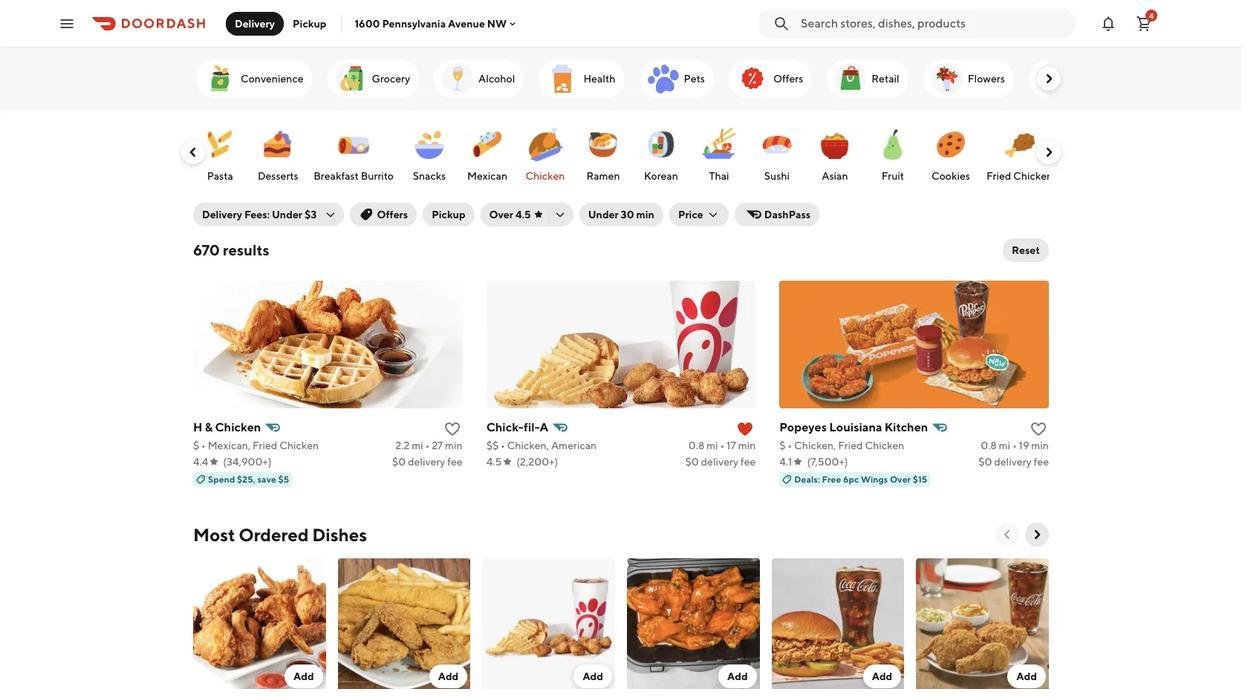 Task type: vqa. For each thing, say whether or not it's contained in the screenshot.
bottommost 4.8
no



Task type: locate. For each thing, give the bounding box(es) containing it.
convenience link
[[196, 59, 313, 98]]

2 horizontal spatial $​0 delivery fee
[[979, 456, 1050, 468]]

$ for h & chicken
[[193, 440, 199, 452]]

2 0.8 from the left
[[981, 440, 997, 452]]

pickup right the delivery button
[[293, 17, 327, 29]]

burrito
[[361, 170, 394, 182]]

pickup button left 1600
[[284, 12, 336, 35]]

4.5
[[516, 209, 531, 221], [487, 456, 502, 468]]

delivery
[[408, 456, 446, 468], [701, 456, 739, 468], [995, 456, 1032, 468]]

delivery up convenience link
[[235, 17, 275, 29]]

most ordered dishes
[[193, 525, 367, 546]]

fried for h & chicken
[[253, 440, 278, 452]]

$​0 delivery fee for popeyes louisiana kitchen
[[979, 456, 1050, 468]]

1 horizontal spatial $​0 delivery fee
[[686, 456, 756, 468]]

offers right offers image
[[774, 73, 804, 85]]

0 horizontal spatial over
[[490, 209, 514, 221]]

0 horizontal spatial $​0
[[392, 456, 406, 468]]

1 mi from the left
[[412, 440, 424, 452]]

results
[[223, 242, 270, 259]]

1 horizontal spatial chicken,
[[795, 440, 837, 452]]

3 $​0 from the left
[[979, 456, 993, 468]]

pickup button
[[284, 12, 336, 35], [423, 203, 475, 227]]

• up 4.4
[[201, 440, 206, 452]]

click to add this store to your saved list image
[[1030, 421, 1048, 439]]

pennsylvania
[[382, 17, 446, 29]]

mi right 2.2
[[412, 440, 424, 452]]

wings
[[861, 474, 889, 485]]

1 $​0 delivery fee from the left
[[392, 456, 463, 468]]

27
[[432, 440, 443, 452]]

$​0 delivery fee
[[392, 456, 463, 468], [686, 456, 756, 468], [979, 456, 1050, 468]]

1 $ from the left
[[193, 440, 199, 452]]

min right 17 on the bottom of the page
[[739, 440, 756, 452]]

chicken, up (7,500+) at the bottom of page
[[795, 440, 837, 452]]

fruit
[[882, 170, 905, 182]]

$15
[[913, 474, 928, 485]]

$$ • chicken, american
[[487, 440, 597, 452]]

4.5 inside the over 4.5 button
[[516, 209, 531, 221]]

min down click to add this store to your saved list image
[[445, 440, 463, 452]]

fried down popeyes louisiana kitchen
[[839, 440, 863, 452]]

dashpass button
[[735, 203, 820, 227]]

1 vertical spatial 4.5
[[487, 456, 502, 468]]

$​0 for chick-fil-a
[[686, 456, 699, 468]]

2 under from the left
[[588, 209, 619, 221]]

$​0 down 2.2
[[392, 456, 406, 468]]

0 horizontal spatial under
[[272, 209, 303, 221]]

pickup button down snacks
[[423, 203, 475, 227]]

pickup down snacks
[[432, 209, 466, 221]]

2 horizontal spatial $​0
[[979, 456, 993, 468]]

min for h & chicken
[[445, 440, 463, 452]]

chicken, down fil- at the left
[[507, 440, 549, 452]]

1 horizontal spatial 4.5
[[516, 209, 531, 221]]

$​0 down 0.8 mi • 17 min
[[686, 456, 699, 468]]

mi for kitchen
[[999, 440, 1011, 452]]

1 vertical spatial pickup
[[432, 209, 466, 221]]

delivery inside the delivery button
[[235, 17, 275, 29]]

0 vertical spatial over
[[490, 209, 514, 221]]

free
[[823, 474, 842, 485]]

retail
[[872, 73, 900, 85]]

(34,900+)
[[223, 456, 272, 468]]

0 vertical spatial next button of carousel image
[[1042, 71, 1057, 86]]

0.8
[[689, 440, 705, 452], [981, 440, 997, 452]]

delivery button
[[226, 12, 284, 35]]

sushi
[[765, 170, 790, 182]]

2 $​0 from the left
[[686, 456, 699, 468]]

0 vertical spatial offers
[[774, 73, 804, 85]]

2 horizontal spatial mi
[[999, 440, 1011, 452]]

fried
[[987, 170, 1012, 182], [253, 440, 278, 452], [839, 440, 863, 452]]

flowers image
[[930, 61, 965, 97]]

0 vertical spatial pickup
[[293, 17, 327, 29]]

3 delivery from the left
[[995, 456, 1032, 468]]

1 horizontal spatial pickup button
[[423, 203, 475, 227]]

0.8 left 19
[[981, 440, 997, 452]]

1 under from the left
[[272, 209, 303, 221]]

chicken
[[526, 170, 565, 182], [1014, 170, 1053, 182], [215, 421, 261, 435], [280, 440, 319, 452], [866, 440, 905, 452]]

chick-fil-a
[[487, 421, 549, 435]]

retail image
[[834, 61, 869, 97]]

open menu image
[[58, 14, 76, 32]]

0 horizontal spatial $​0 delivery fee
[[392, 456, 463, 468]]

(2,200+)
[[517, 456, 558, 468]]

0 horizontal spatial mi
[[412, 440, 424, 452]]

fee down 2.2 mi • 27 min
[[448, 456, 463, 468]]

add
[[294, 671, 314, 683], [438, 671, 459, 683], [583, 671, 604, 683], [728, 671, 748, 683], [872, 671, 893, 683], [1017, 671, 1038, 683]]

delivery down 2.2 mi • 27 min
[[408, 456, 446, 468]]

delivery down 0.8 mi • 17 min
[[701, 456, 739, 468]]

0 horizontal spatial offers
[[377, 209, 408, 221]]

fee for popeyes louisiana kitchen
[[1034, 456, 1050, 468]]

2 horizontal spatial delivery
[[995, 456, 1032, 468]]

0 horizontal spatial pickup
[[293, 17, 327, 29]]

• left 17 on the bottom of the page
[[721, 440, 725, 452]]

dishes
[[312, 525, 367, 546]]

0 horizontal spatial chicken,
[[507, 440, 549, 452]]

catering image
[[1035, 61, 1071, 97]]

1 horizontal spatial 0.8
[[981, 440, 997, 452]]

next button of carousel image
[[1030, 528, 1045, 543]]

1 0.8 from the left
[[689, 440, 705, 452]]

• right $$
[[501, 440, 505, 452]]

fried up (34,900+)
[[253, 440, 278, 452]]

17
[[727, 440, 737, 452]]

fried chicken
[[987, 170, 1053, 182]]

mi left 19
[[999, 440, 1011, 452]]

2 chicken, from the left
[[795, 440, 837, 452]]

previous button of carousel image
[[1001, 528, 1015, 543]]

1 chicken, from the left
[[507, 440, 549, 452]]

delivery left fees:
[[202, 209, 242, 221]]

over
[[490, 209, 514, 221], [890, 474, 911, 485]]

alcohol
[[479, 73, 515, 85]]

0.8 for a
[[689, 440, 705, 452]]

3 mi from the left
[[999, 440, 1011, 452]]

mi for chicken
[[412, 440, 424, 452]]

fried for popeyes louisiana kitchen
[[839, 440, 863, 452]]

$​0 down 0.8 mi • 19 min
[[979, 456, 993, 468]]

over left $15 on the bottom
[[890, 474, 911, 485]]

3 $​0 delivery fee from the left
[[979, 456, 1050, 468]]

1 horizontal spatial over
[[890, 474, 911, 485]]

• left 19
[[1013, 440, 1017, 452]]

2 horizontal spatial fee
[[1034, 456, 1050, 468]]

min right 19
[[1032, 440, 1050, 452]]

2 add from the left
[[438, 671, 459, 683]]

click to remove this store from your saved list image
[[737, 421, 755, 439]]

1 vertical spatial pickup button
[[423, 203, 475, 227]]

flowers
[[968, 73, 1006, 85]]

health link
[[539, 59, 625, 98]]

0 vertical spatial delivery
[[235, 17, 275, 29]]

mexican,
[[208, 440, 251, 452]]

fil-
[[524, 421, 540, 435]]

1600 pennsylvania avenue nw button
[[355, 17, 519, 29]]

0 vertical spatial 4.5
[[516, 209, 531, 221]]

grocery link
[[327, 59, 419, 98]]

0 horizontal spatial 0.8
[[689, 440, 705, 452]]

2 fee from the left
[[741, 456, 756, 468]]

min for popeyes louisiana kitchen
[[1032, 440, 1050, 452]]

reset
[[1012, 245, 1041, 256]]

2 $ from the left
[[780, 440, 786, 452]]

1600 pennsylvania avenue nw
[[355, 17, 507, 29]]

5 • from the left
[[788, 440, 793, 452]]

1 horizontal spatial fee
[[741, 456, 756, 468]]

asian
[[822, 170, 849, 182]]

1 items, open order cart image
[[1136, 14, 1154, 32]]

$3
[[305, 209, 317, 221]]

add button
[[285, 665, 323, 689], [285, 665, 323, 689], [429, 665, 468, 689], [574, 665, 612, 689], [719, 665, 757, 689], [864, 665, 902, 689], [1008, 665, 1047, 689]]

2 $​0 delivery fee from the left
[[686, 456, 756, 468]]

0 horizontal spatial fried
[[253, 440, 278, 452]]

delivery for delivery fees: under $3
[[202, 209, 242, 221]]

6 • from the left
[[1013, 440, 1017, 452]]

1 delivery from the left
[[408, 456, 446, 468]]

$​0 delivery fee for chick-fil-a
[[686, 456, 756, 468]]

min right "30" at the top of the page
[[637, 209, 655, 221]]

under left "30" at the top of the page
[[588, 209, 619, 221]]

$ • chicken, fried chicken
[[780, 440, 905, 452]]

popeyes louisiana kitchen
[[780, 421, 929, 435]]

$​0 delivery fee down 0.8 mi • 17 min
[[686, 456, 756, 468]]

1 $​0 from the left
[[392, 456, 406, 468]]

next button of carousel image right flowers in the right top of the page
[[1042, 71, 1057, 86]]

2 next button of carousel image from the top
[[1042, 145, 1057, 160]]

0 horizontal spatial $
[[193, 440, 199, 452]]

delivery down 0.8 mi • 19 min
[[995, 456, 1032, 468]]

2 • from the left
[[426, 440, 430, 452]]

alcohol image
[[440, 61, 476, 97]]

american
[[551, 440, 597, 452]]

0 horizontal spatial fee
[[448, 456, 463, 468]]

0.8 left 17 on the bottom of the page
[[689, 440, 705, 452]]

mexican
[[467, 170, 508, 182]]

under left $3
[[272, 209, 303, 221]]

1 horizontal spatial pickup
[[432, 209, 466, 221]]

$ up 4.4
[[193, 440, 199, 452]]

flowers link
[[924, 59, 1015, 98]]

5 add from the left
[[872, 671, 893, 683]]

1 horizontal spatial delivery
[[701, 456, 739, 468]]

1 horizontal spatial fried
[[839, 440, 863, 452]]

$​0 delivery fee for h & chicken
[[392, 456, 463, 468]]

3 fee from the left
[[1034, 456, 1050, 468]]

1 next button of carousel image from the top
[[1042, 71, 1057, 86]]

offers link
[[729, 59, 813, 98]]

0.8 for kitchen
[[981, 440, 997, 452]]

0 horizontal spatial delivery
[[408, 456, 446, 468]]

offers image
[[735, 61, 771, 97]]

$​0 delivery fee down 0.8 mi • 19 min
[[979, 456, 1050, 468]]

fee down 0.8 mi • 17 min
[[741, 456, 756, 468]]

1 horizontal spatial mi
[[707, 440, 719, 452]]

next button of carousel image up fried chicken
[[1042, 145, 1057, 160]]

fried right cookies
[[987, 170, 1012, 182]]

chicken, for popeyes
[[795, 440, 837, 452]]

ramen
[[587, 170, 620, 182]]

offers down burrito
[[377, 209, 408, 221]]

$
[[193, 440, 199, 452], [780, 440, 786, 452]]

$ up 4.1
[[780, 440, 786, 452]]

mi
[[412, 440, 424, 452], [707, 440, 719, 452], [999, 440, 1011, 452]]

2 mi from the left
[[707, 440, 719, 452]]

1 vertical spatial offers
[[377, 209, 408, 221]]

• up 4.1
[[788, 440, 793, 452]]

min inside button
[[637, 209, 655, 221]]

delivery
[[235, 17, 275, 29], [202, 209, 242, 221]]

$​0 delivery fee down 2.2 mi • 27 min
[[392, 456, 463, 468]]

1 horizontal spatial $​0
[[686, 456, 699, 468]]

chicken,
[[507, 440, 549, 452], [795, 440, 837, 452]]

1 fee from the left
[[448, 456, 463, 468]]

1 horizontal spatial $
[[780, 440, 786, 452]]

delivery for chick-fil-a
[[701, 456, 739, 468]]

under inside button
[[588, 209, 619, 221]]

click to add this store to your saved list image
[[444, 421, 461, 439]]

1 vertical spatial next button of carousel image
[[1042, 145, 1057, 160]]

grocery image
[[333, 61, 369, 97]]

over down mexican
[[490, 209, 514, 221]]

1 vertical spatial delivery
[[202, 209, 242, 221]]

1 horizontal spatial under
[[588, 209, 619, 221]]

mi left 17 on the bottom of the page
[[707, 440, 719, 452]]

fee down 0.8 mi • 19 min
[[1034, 456, 1050, 468]]

4.1
[[780, 456, 793, 468]]

next button of carousel image
[[1042, 71, 1057, 86], [1042, 145, 1057, 160]]

4
[[1150, 11, 1154, 20]]

1 add from the left
[[294, 671, 314, 683]]

2 delivery from the left
[[701, 456, 739, 468]]

$​0 for h & chicken
[[392, 456, 406, 468]]

0 vertical spatial pickup button
[[284, 12, 336, 35]]

under 30 min button
[[580, 203, 664, 227]]

• left 27 on the bottom left
[[426, 440, 430, 452]]



Task type: describe. For each thing, give the bounding box(es) containing it.
thai
[[709, 170, 730, 182]]

fees:
[[244, 209, 270, 221]]

offers button
[[350, 203, 417, 227]]

h
[[193, 421, 203, 435]]

pets link
[[640, 59, 714, 98]]

dashpass
[[765, 209, 811, 221]]

h & chicken
[[193, 421, 261, 435]]

breakfast burrito
[[314, 170, 394, 182]]

snacks
[[413, 170, 446, 182]]

over 4.5
[[490, 209, 531, 221]]

cookies
[[932, 170, 971, 182]]

save
[[258, 474, 276, 485]]

3 • from the left
[[501, 440, 505, 452]]

over 4.5 button
[[481, 203, 574, 227]]

fee for chick-fil-a
[[741, 456, 756, 468]]

desserts
[[258, 170, 299, 182]]

0 horizontal spatial pickup button
[[284, 12, 336, 35]]

&
[[205, 421, 213, 435]]

3 add from the left
[[583, 671, 604, 683]]

deals: free 6pc wings over $15
[[795, 474, 928, 485]]

price button
[[670, 203, 729, 227]]

4 • from the left
[[721, 440, 725, 452]]

$25,
[[237, 474, 256, 485]]

mi for a
[[707, 440, 719, 452]]

price
[[679, 209, 704, 221]]

grocery
[[372, 73, 410, 85]]

0.8 mi • 19 min
[[981, 440, 1050, 452]]

under 30 min
[[588, 209, 655, 221]]

min for chick-fil-a
[[739, 440, 756, 452]]

offers inside button
[[377, 209, 408, 221]]

0.8 mi • 17 min
[[689, 440, 756, 452]]

nw
[[488, 17, 507, 29]]

health
[[584, 73, 616, 85]]

2.2
[[396, 440, 410, 452]]

1 vertical spatial over
[[890, 474, 911, 485]]

chick-
[[487, 421, 524, 435]]

kitchen
[[885, 421, 929, 435]]

popeyes
[[780, 421, 827, 435]]

louisiana
[[830, 421, 883, 435]]

most
[[193, 525, 235, 546]]

breakfast
[[314, 170, 359, 182]]

1600
[[355, 17, 380, 29]]

delivery fees: under $3
[[202, 209, 317, 221]]

$ • mexican, fried chicken
[[193, 440, 319, 452]]

$​0 for popeyes louisiana kitchen
[[979, 456, 993, 468]]

19
[[1020, 440, 1030, 452]]

6 add from the left
[[1017, 671, 1038, 683]]

2 horizontal spatial fried
[[987, 170, 1012, 182]]

ordered
[[239, 525, 309, 546]]

notification bell image
[[1100, 14, 1118, 32]]

(7,500+)
[[808, 456, 849, 468]]

convenience
[[241, 73, 304, 85]]

$5
[[278, 474, 289, 485]]

$$
[[487, 440, 499, 452]]

670 results
[[193, 242, 270, 259]]

pets image
[[646, 61, 681, 97]]

4 button
[[1130, 9, 1160, 38]]

1 horizontal spatial offers
[[774, 73, 804, 85]]

delivery for delivery
[[235, 17, 275, 29]]

pets
[[684, 73, 705, 85]]

reset button
[[1004, 239, 1050, 262]]

Store search: begin typing to search for stores available on DoorDash text field
[[801, 15, 1067, 32]]

convenience image
[[202, 61, 238, 97]]

670
[[193, 242, 220, 259]]

previous button of carousel image
[[186, 145, 201, 160]]

avenue
[[448, 17, 485, 29]]

chicken, for chick-
[[507, 440, 549, 452]]

delivery for popeyes louisiana kitchen
[[995, 456, 1032, 468]]

4.4
[[193, 456, 208, 468]]

0 horizontal spatial 4.5
[[487, 456, 502, 468]]

2.2 mi • 27 min
[[396, 440, 463, 452]]

deals:
[[795, 474, 821, 485]]

4 add from the left
[[728, 671, 748, 683]]

spend
[[208, 474, 235, 485]]

6pc
[[844, 474, 860, 485]]

30
[[621, 209, 634, 221]]

a
[[540, 421, 549, 435]]

fee for h & chicken
[[448, 456, 463, 468]]

alcohol link
[[434, 59, 524, 98]]

pasta
[[207, 170, 233, 182]]

retail link
[[828, 59, 909, 98]]

over inside button
[[490, 209, 514, 221]]

korean
[[645, 170, 679, 182]]

1 • from the left
[[201, 440, 206, 452]]

$ for popeyes louisiana kitchen
[[780, 440, 786, 452]]

health image
[[545, 61, 581, 97]]

spend $25, save $5
[[208, 474, 289, 485]]

delivery for h & chicken
[[408, 456, 446, 468]]



